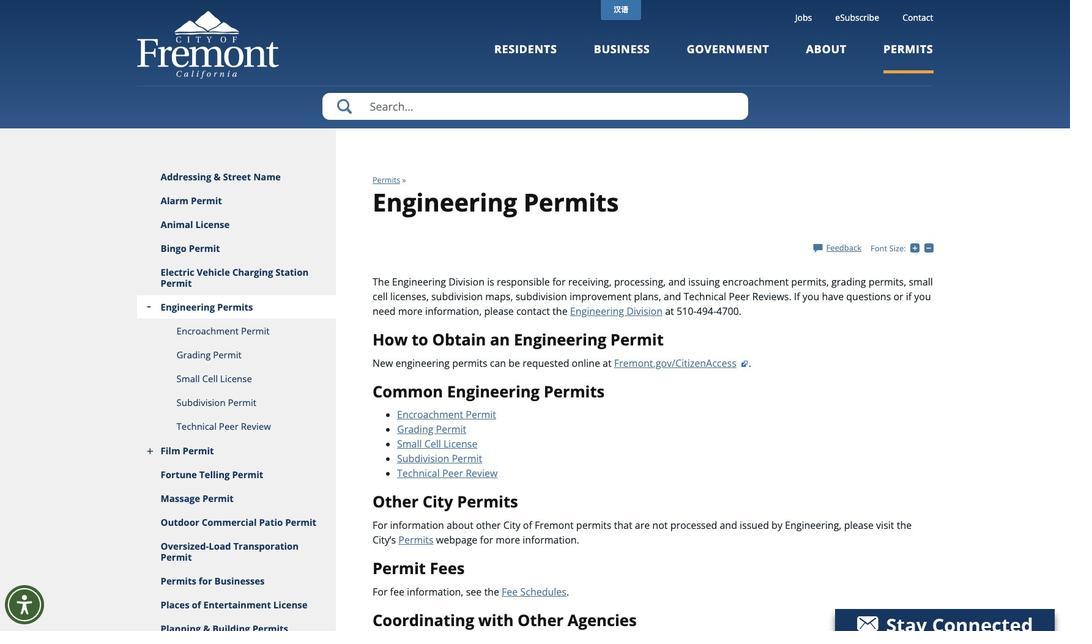 Task type: vqa. For each thing, say whether or not it's contained in the screenshot.
first special from the bottom
no



Task type: locate. For each thing, give the bounding box(es) containing it.
can
[[490, 357, 506, 370]]

fees
[[430, 558, 465, 580]]

review up film permit link
[[241, 421, 271, 433]]

contact
[[903, 12, 934, 23]]

encroachment down the common
[[397, 409, 464, 422]]

0 vertical spatial encroachment
[[177, 325, 239, 337]]

2 vertical spatial technical
[[397, 467, 440, 481]]

0 vertical spatial review
[[241, 421, 271, 433]]

about link
[[807, 42, 847, 73]]

contact link
[[903, 12, 934, 23]]

1 for from the top
[[373, 519, 388, 533]]

subdivision up other city permits
[[397, 453, 450, 466]]

1 vertical spatial peer
[[219, 421, 239, 433]]

review inside common engineering permits encroachment permit grading permit small cell license subdivision permit technical peer review
[[466, 467, 498, 481]]

2 for from the top
[[373, 586, 388, 599]]

0 horizontal spatial small cell license link
[[137, 367, 336, 391]]

permit down the common
[[436, 423, 467, 437]]

permits down the obtain
[[453, 357, 488, 370]]

0 vertical spatial subdivision
[[177, 397, 226, 409]]

feedback link
[[814, 242, 862, 253]]

0 vertical spatial permits
[[453, 357, 488, 370]]

1 horizontal spatial more
[[496, 534, 521, 547]]

information, down the fees
[[407, 586, 464, 599]]

contact
[[517, 305, 550, 318]]

other down schedules
[[518, 610, 564, 632]]

esubscribe link
[[836, 12, 880, 23]]

4700.
[[717, 305, 742, 318]]

technical peer review link for topmost subdivision permit link
[[137, 415, 336, 439]]

1 horizontal spatial review
[[466, 467, 498, 481]]

small inside small cell license link
[[177, 373, 200, 385]]

peer up film permit link
[[219, 421, 239, 433]]

division down plans, at the right top
[[627, 305, 663, 318]]

small inside common engineering permits encroachment permit grading permit small cell license subdivision permit technical peer review
[[397, 438, 422, 451]]

0 horizontal spatial more
[[398, 305, 423, 318]]

for up city's
[[373, 519, 388, 533]]

0 horizontal spatial you
[[803, 290, 820, 304]]

other city permits
[[373, 492, 519, 513]]

technical down issuing
[[684, 290, 727, 304]]

license right entertainment in the left of the page
[[274, 599, 308, 612]]

for left fee
[[373, 586, 388, 599]]

0 vertical spatial for
[[373, 519, 388, 533]]

0 horizontal spatial cell
[[202, 373, 218, 385]]

encroachment permit link for rightmost subdivision permit link
[[397, 409, 497, 422]]

patio
[[259, 517, 283, 529]]

the inside for information about other city of fremont permits that are not processed and issued by engineering, please   visit the city's
[[897, 519, 912, 533]]

permit up technical peer review
[[228, 397, 257, 409]]

for down other
[[480, 534, 494, 547]]

for left businesses
[[199, 576, 212, 588]]

1 vertical spatial subdivision
[[397, 453, 450, 466]]

license up other city permits
[[444, 438, 478, 451]]

0 horizontal spatial other
[[373, 492, 419, 513]]

1 horizontal spatial subdivision
[[516, 290, 568, 304]]

2 vertical spatial the
[[485, 586, 500, 599]]

subdivision down small cell license
[[177, 397, 226, 409]]

1 vertical spatial cell
[[425, 438, 441, 451]]

government
[[687, 42, 770, 56]]

information.
[[523, 534, 580, 547]]

how
[[373, 329, 408, 351]]

cell down grading permit
[[202, 373, 218, 385]]

0 vertical spatial small
[[177, 373, 200, 385]]

1 horizontal spatial of
[[523, 519, 533, 533]]

2 horizontal spatial technical
[[684, 290, 727, 304]]

1 vertical spatial please
[[845, 519, 874, 533]]

small cell license link for topmost subdivision permit link
[[137, 367, 336, 391]]

0 horizontal spatial review
[[241, 421, 271, 433]]

division
[[449, 275, 485, 289], [627, 305, 663, 318]]

1 horizontal spatial encroachment permit link
[[397, 409, 497, 422]]

online
[[572, 357, 601, 370]]

permit up other city permits
[[452, 453, 483, 466]]

other
[[476, 519, 501, 533]]

name
[[254, 171, 281, 183]]

massage permit link
[[137, 487, 336, 511]]

film permit link
[[137, 439, 336, 464]]

for left the receiving,
[[553, 275, 566, 289]]

2 vertical spatial for
[[199, 576, 212, 588]]

1 horizontal spatial grading
[[397, 423, 434, 437]]

0 horizontal spatial technical peer review link
[[137, 415, 336, 439]]

animal
[[161, 219, 193, 231]]

small cell license link for rightmost subdivision permit link
[[397, 438, 478, 451]]

charging
[[233, 266, 273, 279]]

fortune telling permit
[[161, 469, 263, 481]]

peer up other city permits
[[443, 467, 464, 481]]

of right places
[[192, 599, 201, 612]]

1 vertical spatial encroachment permit link
[[397, 409, 497, 422]]

grading permit link
[[137, 344, 336, 367], [397, 423, 467, 437]]

1 horizontal spatial at
[[666, 305, 675, 318]]

2 horizontal spatial the
[[897, 519, 912, 533]]

esubscribe
[[836, 12, 880, 23]]

entertainment
[[204, 599, 271, 612]]

1 horizontal spatial for
[[480, 534, 494, 547]]

1 vertical spatial city
[[504, 519, 521, 533]]

permit up fortune telling permit
[[183, 445, 214, 457]]

0 horizontal spatial subdivision
[[432, 290, 483, 304]]

and left issued
[[720, 519, 738, 533]]

outdoor commercial patio permit
[[161, 517, 317, 529]]

please down maps,
[[485, 305, 514, 318]]

please inside for information about other city of fremont permits that are not processed and issued by engineering, please   visit the city's
[[845, 519, 874, 533]]

massage permit
[[161, 493, 234, 505]]

permit down can
[[466, 409, 497, 422]]

grading up small cell license
[[177, 349, 211, 361]]

0 vertical spatial permits link
[[884, 42, 934, 73]]

0 vertical spatial please
[[485, 305, 514, 318]]

1 vertical spatial information,
[[407, 586, 464, 599]]

information
[[390, 519, 444, 533]]

and left issuing
[[669, 275, 686, 289]]

0 horizontal spatial permits,
[[792, 275, 830, 289]]

small
[[910, 275, 934, 289]]

permits inside for information about other city of fremont permits that are not processed and issued by engineering, please   visit the city's
[[577, 519, 612, 533]]

1 horizontal spatial peer
[[443, 467, 464, 481]]

subdivision inside common engineering permits encroachment permit grading permit small cell license subdivision permit technical peer review
[[397, 453, 450, 466]]

the inside the engineering division is responsible for receiving, processing, and issuing encroachment permits, grading permits, small cell licenses, subdivision maps, subdivision improvement plans, and technical peer reviews.  if you have questions or if you need more information, please contact the
[[553, 305, 568, 318]]

addressing
[[161, 171, 211, 183]]

at left '510-'
[[666, 305, 675, 318]]

other up information
[[373, 492, 419, 513]]

permit down engineering division at 510-494-4700.
[[611, 329, 664, 351]]

1 horizontal spatial you
[[915, 290, 932, 304]]

technical inside common engineering permits encroachment permit grading permit small cell license subdivision permit technical peer review
[[397, 467, 440, 481]]

2 vertical spatial peer
[[443, 467, 464, 481]]

fremont.gov/citizenaccess
[[615, 357, 737, 370]]

1 horizontal spatial please
[[845, 519, 874, 533]]

city right other
[[504, 519, 521, 533]]

with
[[479, 610, 514, 632]]

the inside the 'permit fees for fee information, see the fee schedules .'
[[485, 586, 500, 599]]

small down the common
[[397, 438, 422, 451]]

1 vertical spatial permits
[[577, 519, 612, 533]]

issued
[[740, 519, 770, 533]]

subdivision
[[432, 290, 483, 304], [516, 290, 568, 304]]

grading permit link down the common
[[397, 423, 467, 437]]

0 vertical spatial for
[[553, 275, 566, 289]]

technical up "film permit"
[[177, 421, 217, 433]]

2 horizontal spatial for
[[553, 275, 566, 289]]

0 horizontal spatial please
[[485, 305, 514, 318]]

0 horizontal spatial the
[[485, 586, 500, 599]]

and inside for information about other city of fremont permits that are not processed and issued by engineering, please   visit the city's
[[720, 519, 738, 533]]

0 horizontal spatial permits
[[453, 357, 488, 370]]

the right see
[[485, 586, 500, 599]]

responsible
[[497, 275, 550, 289]]

fremont
[[535, 519, 574, 533]]

film permit
[[161, 445, 214, 457]]

0 vertical spatial more
[[398, 305, 423, 318]]

obtain
[[433, 329, 486, 351]]

0 horizontal spatial encroachment permit link
[[137, 320, 336, 344]]

technical peer review link up other city permits
[[397, 467, 498, 481]]

information, inside the 'permit fees for fee information, see the fee schedules .'
[[407, 586, 464, 599]]

subdivision permit link up technical peer review
[[137, 391, 336, 415]]

permits, up or at right
[[869, 275, 907, 289]]

1 subdivision from the left
[[432, 290, 483, 304]]

1 vertical spatial subdivision permit link
[[397, 453, 483, 466]]

1 vertical spatial technical peer review link
[[397, 467, 498, 481]]

animal license link
[[137, 213, 336, 237]]

more inside the engineering division is responsible for receiving, processing, and issuing encroachment permits, grading permits, small cell licenses, subdivision maps, subdivision improvement plans, and technical peer reviews.  if you have questions or if you need more information, please contact the
[[398, 305, 423, 318]]

license down the alarm permit
[[196, 219, 230, 231]]

small down grading permit
[[177, 373, 200, 385]]

subdivision permit
[[177, 397, 257, 409]]

0 vertical spatial and
[[669, 275, 686, 289]]

1 vertical spatial small cell license link
[[397, 438, 478, 451]]

2 subdivision from the left
[[516, 290, 568, 304]]

1 horizontal spatial the
[[553, 305, 568, 318]]

division inside the engineering division is responsible for receiving, processing, and issuing encroachment permits, grading permits, small cell licenses, subdivision maps, subdivision improvement plans, and technical peer reviews.  if you have questions or if you need more information, please contact the
[[449, 275, 485, 289]]

massage
[[161, 493, 200, 505]]

more down licenses,
[[398, 305, 423, 318]]

encroachment permit link up grading permit
[[137, 320, 336, 344]]

be
[[509, 357, 521, 370]]

and up '510-'
[[664, 290, 682, 304]]

permit down engineering permits link
[[241, 325, 270, 337]]

review up other city permits
[[466, 467, 498, 481]]

peer
[[729, 290, 750, 304], [219, 421, 239, 433], [443, 467, 464, 481]]

for inside the 'permit fees for fee information, see the fee schedules .'
[[373, 586, 388, 599]]

webpage
[[436, 534, 478, 547]]

stay connected image
[[836, 607, 1054, 632]]

0 vertical spatial small cell license link
[[137, 367, 336, 391]]

engineering permits link
[[137, 296, 336, 320]]

0 vertical spatial cell
[[202, 373, 218, 385]]

1 horizontal spatial small
[[397, 438, 422, 451]]

of left fremont
[[523, 519, 533, 533]]

encroachment down engineering permits at the top
[[177, 325, 239, 337]]

cell down the common
[[425, 438, 441, 451]]

0 horizontal spatial grading permit link
[[137, 344, 336, 367]]

permit up fee
[[373, 558, 426, 580]]

oversized-load transporation permit
[[161, 541, 299, 564]]

station
[[276, 266, 309, 279]]

0 vertical spatial technical
[[684, 290, 727, 304]]

1 vertical spatial division
[[627, 305, 663, 318]]

city up information
[[423, 492, 453, 513]]

subdivision permit link up other city permits
[[397, 453, 483, 466]]

subdivision left maps,
[[432, 290, 483, 304]]

cell
[[373, 290, 388, 304]]

encroachment
[[177, 325, 239, 337], [397, 409, 464, 422]]

alarm permit
[[161, 195, 222, 207]]

grading permit link down encroachment permit
[[137, 344, 336, 367]]

city's
[[373, 534, 396, 547]]

permit right patio at the bottom of the page
[[285, 517, 317, 529]]

alarm permit link
[[137, 189, 336, 213]]

residents
[[495, 42, 558, 56]]

small cell license link up other city permits
[[397, 438, 478, 451]]

permits, up if
[[792, 275, 830, 289]]

encroachment permit
[[177, 325, 270, 337]]

the right visit
[[897, 519, 912, 533]]

permit down film permit link
[[232, 469, 263, 481]]

peer up 4700.
[[729, 290, 750, 304]]

1 vertical spatial the
[[897, 519, 912, 533]]

grading down the common
[[397, 423, 434, 437]]

cell inside common engineering permits encroachment permit grading permit small cell license subdivision permit technical peer review
[[425, 438, 441, 451]]

1 vertical spatial technical
[[177, 421, 217, 433]]

+
[[920, 243, 925, 254]]

0 horizontal spatial encroachment
[[177, 325, 239, 337]]

1 horizontal spatial cell
[[425, 438, 441, 451]]

1 horizontal spatial technical
[[397, 467, 440, 481]]

grading permit link for small cell license link associated with rightmost subdivision permit link
[[397, 423, 467, 437]]

permit down outdoor
[[161, 552, 192, 564]]

0 horizontal spatial city
[[423, 492, 453, 513]]

0 vertical spatial of
[[523, 519, 533, 533]]

1 horizontal spatial technical peer review link
[[397, 467, 498, 481]]

grading inside grading permit link
[[177, 349, 211, 361]]

technical peer review link down subdivision permit
[[137, 415, 336, 439]]

coordinating
[[373, 610, 475, 632]]

at right online
[[603, 357, 612, 370]]

permits link
[[884, 42, 934, 73], [373, 175, 401, 186], [399, 534, 434, 547]]

reviews.
[[753, 290, 792, 304]]

1 vertical spatial small
[[397, 438, 422, 451]]

0 horizontal spatial grading
[[177, 349, 211, 361]]

information, up the obtain
[[425, 305, 482, 318]]

. inside the 'permit fees for fee information, see the fee schedules .'
[[567, 586, 570, 599]]

0 horizontal spatial subdivision
[[177, 397, 226, 409]]

0 horizontal spatial subdivision permit link
[[137, 391, 336, 415]]

1 vertical spatial grading permit link
[[397, 423, 467, 437]]

1 vertical spatial and
[[664, 290, 682, 304]]

cell
[[202, 373, 218, 385], [425, 438, 441, 451]]

common
[[373, 381, 443, 403]]

permit down "bingo"
[[161, 277, 192, 290]]

not
[[653, 519, 668, 533]]

business
[[594, 42, 651, 56]]

fee
[[390, 586, 405, 599]]

encroachment permit link down the common
[[397, 409, 497, 422]]

permit inside electric vehicle charging station permit
[[161, 277, 192, 290]]

1 horizontal spatial grading permit link
[[397, 423, 467, 437]]

bingo permit
[[161, 242, 220, 255]]

0 horizontal spatial division
[[449, 275, 485, 289]]

1 horizontal spatial small cell license link
[[397, 438, 478, 451]]

1 vertical spatial for
[[480, 534, 494, 547]]

more down other
[[496, 534, 521, 547]]

please left visit
[[845, 519, 874, 533]]

review
[[241, 421, 271, 433], [466, 467, 498, 481]]

small cell license link up subdivision permit
[[137, 367, 336, 391]]

1 horizontal spatial subdivision
[[397, 453, 450, 466]]

1 horizontal spatial other
[[518, 610, 564, 632]]

small
[[177, 373, 200, 385], [397, 438, 422, 451]]

1 horizontal spatial city
[[504, 519, 521, 533]]

visit
[[877, 519, 895, 533]]

0 horizontal spatial of
[[192, 599, 201, 612]]

encroachment inside common engineering permits encroachment permit grading permit small cell license subdivision permit technical peer review
[[397, 409, 464, 422]]

technical up other city permits
[[397, 467, 440, 481]]

encroachment permit link for topmost subdivision permit link
[[137, 320, 336, 344]]

permits left that
[[577, 519, 612, 533]]

division left the is
[[449, 275, 485, 289]]

other
[[373, 492, 419, 513], [518, 610, 564, 632]]

font
[[871, 243, 888, 254]]

0 vertical spatial grading permit link
[[137, 344, 336, 367]]

by
[[772, 519, 783, 533]]

subdivision up contact
[[516, 290, 568, 304]]

1 vertical spatial .
[[567, 586, 570, 599]]

1 horizontal spatial encroachment
[[397, 409, 464, 422]]

1 horizontal spatial subdivision permit link
[[397, 453, 483, 466]]

oversized-
[[161, 541, 209, 553]]

2 horizontal spatial peer
[[729, 290, 750, 304]]

1 vertical spatial encroachment
[[397, 409, 464, 422]]

1 horizontal spatial permits,
[[869, 275, 907, 289]]

the right contact
[[553, 305, 568, 318]]

2 vertical spatial and
[[720, 519, 738, 533]]

permit down encroachment permit
[[213, 349, 242, 361]]

1 horizontal spatial permits
[[577, 519, 612, 533]]



Task type: describe. For each thing, give the bounding box(es) containing it.
requested
[[523, 357, 570, 370]]

of inside places of entertainment license link
[[192, 599, 201, 612]]

animal license
[[161, 219, 230, 231]]

have
[[823, 290, 844, 304]]

technical peer review
[[177, 421, 271, 433]]

1 horizontal spatial .
[[749, 357, 752, 370]]

0 vertical spatial at
[[666, 305, 675, 318]]

&
[[214, 171, 221, 183]]

columnusercontrol3 main content
[[336, 129, 937, 632]]

an
[[491, 329, 510, 351]]

494-
[[697, 305, 717, 318]]

1 vertical spatial more
[[496, 534, 521, 547]]

outdoor
[[161, 517, 199, 529]]

permits for businesses link
[[137, 570, 336, 594]]

0 vertical spatial city
[[423, 492, 453, 513]]

need
[[373, 305, 396, 318]]

2 vertical spatial permits link
[[399, 534, 434, 547]]

addressing & street name
[[161, 171, 281, 183]]

1 permits, from the left
[[792, 275, 830, 289]]

plans,
[[635, 290, 662, 304]]

places
[[161, 599, 190, 612]]

or
[[894, 290, 904, 304]]

engineering inside common engineering permits encroachment permit grading permit small cell license subdivision permit technical peer review
[[447, 381, 540, 403]]

commercial
[[202, 517, 257, 529]]

for inside for information about other city of fremont permits that are not processed and issued by engineering, please   visit the city's
[[373, 519, 388, 533]]

receiving,
[[569, 275, 612, 289]]

vehicle
[[197, 266, 230, 279]]

maps,
[[486, 290, 513, 304]]

the engineering division is responsible for receiving, processing, and issuing encroachment permits, grading permits, small cell licenses, subdivision maps, subdivision improvement plans, and technical peer reviews.  if you have questions or if you need more information, please contact the
[[373, 275, 934, 318]]

electric vehicle charging station permit link
[[137, 261, 336, 296]]

font size: link
[[871, 243, 907, 254]]

1 vertical spatial other
[[518, 610, 564, 632]]

common engineering permits encroachment permit grading permit small cell license subdivision permit technical peer review
[[373, 381, 605, 481]]

permit down telling
[[203, 493, 234, 505]]

businesses
[[215, 576, 265, 588]]

fee
[[502, 586, 518, 599]]

permits webpage for more information.
[[399, 534, 580, 547]]

technical inside the engineering division is responsible for receiving, processing, and issuing encroachment permits, grading permits, small cell licenses, subdivision maps, subdivision improvement plans, and technical peer reviews.  if you have questions or if you need more information, please contact the
[[684, 290, 727, 304]]

permits for businesses
[[161, 576, 265, 588]]

engineering inside the engineering division is responsible for receiving, processing, and issuing encroachment permits, grading permits, small cell licenses, subdivision maps, subdivision improvement plans, and technical peer reviews.  if you have questions or if you need more information, please contact the
[[392, 275, 446, 289]]

are
[[635, 519, 650, 533]]

grading permit link for topmost subdivision permit link small cell license link
[[137, 344, 336, 367]]

film
[[161, 445, 180, 457]]

city inside for information about other city of fremont permits that are not processed and issued by engineering, please   visit the city's
[[504, 519, 521, 533]]

fee schedules link
[[502, 586, 567, 599]]

permit fees for fee information, see the fee schedules .
[[373, 558, 570, 599]]

feedback
[[827, 242, 862, 253]]

-
[[934, 243, 937, 254]]

peer inside the engineering division is responsible for receiving, processing, and issuing encroachment permits, grading permits, small cell licenses, subdivision maps, subdivision improvement plans, and technical peer reviews.  if you have questions or if you need more information, please contact the
[[729, 290, 750, 304]]

0 vertical spatial other
[[373, 492, 419, 513]]

please inside the engineering division is responsible for receiving, processing, and issuing encroachment permits, grading permits, small cell licenses, subdivision maps, subdivision improvement plans, and technical peer reviews.  if you have questions or if you need more information, please contact the
[[485, 305, 514, 318]]

if
[[795, 290, 801, 304]]

2 permits, from the left
[[869, 275, 907, 289]]

engineering division link
[[571, 305, 663, 318]]

government link
[[687, 42, 770, 73]]

processed
[[671, 519, 718, 533]]

jobs
[[796, 12, 813, 23]]

encroachment
[[723, 275, 789, 289]]

permits engineering permits
[[373, 175, 619, 219]]

510-
[[677, 305, 697, 318]]

new
[[373, 357, 393, 370]]

addressing & street name link
[[137, 165, 336, 189]]

+ link
[[911, 243, 925, 254]]

1 vertical spatial at
[[603, 357, 612, 370]]

fremont.gov/citizenaccess link
[[615, 357, 749, 370]]

information, inside the engineering division is responsible for receiving, processing, and issuing encroachment permits, grading permits, small cell licenses, subdivision maps, subdivision improvement plans, and technical peer reviews.  if you have questions or if you need more information, please contact the
[[425, 305, 482, 318]]

0 horizontal spatial peer
[[219, 421, 239, 433]]

load
[[209, 541, 231, 553]]

for information about other city of fremont permits that are not processed and issued by engineering, please   visit the city's
[[373, 519, 912, 547]]

permit down &
[[191, 195, 222, 207]]

license up subdivision permit
[[220, 373, 252, 385]]

permit up vehicle
[[189, 242, 220, 255]]

0 horizontal spatial for
[[199, 576, 212, 588]]

0 horizontal spatial technical
[[177, 421, 217, 433]]

permits inside common engineering permits encroachment permit grading permit small cell license subdivision permit technical peer review
[[544, 381, 605, 403]]

if
[[907, 290, 912, 304]]

peer inside common engineering permits encroachment permit grading permit small cell license subdivision permit technical peer review
[[443, 467, 464, 481]]

grading
[[832, 275, 867, 289]]

fortune
[[161, 469, 197, 481]]

to
[[412, 329, 429, 351]]

oversized-load transporation permit link
[[137, 535, 336, 570]]

0 vertical spatial subdivision permit link
[[137, 391, 336, 415]]

street
[[223, 171, 251, 183]]

Search text field
[[322, 93, 749, 120]]

is
[[488, 275, 495, 289]]

of inside for information about other city of fremont permits that are not processed and issued by engineering, please   visit the city's
[[523, 519, 533, 533]]

grading inside common engineering permits encroachment permit grading permit small cell license subdivision permit technical peer review
[[397, 423, 434, 437]]

size:
[[890, 243, 907, 254]]

residents link
[[495, 42, 558, 73]]

license inside common engineering permits encroachment permit grading permit small cell license subdivision permit technical peer review
[[444, 438, 478, 451]]

outdoor commercial patio permit link
[[137, 511, 336, 535]]

engineering inside permits engineering permits
[[373, 185, 518, 219]]

font size:
[[871, 243, 907, 254]]

1 horizontal spatial division
[[627, 305, 663, 318]]

new engineering permits can be requested online at fremont.gov/citizenaccess
[[373, 357, 737, 370]]

1 vertical spatial permits link
[[373, 175, 401, 186]]

technical peer review link for rightmost subdivision permit link
[[397, 467, 498, 481]]

small cell license
[[177, 373, 252, 385]]

licenses,
[[391, 290, 429, 304]]

bingo
[[161, 242, 187, 255]]

electric
[[161, 266, 195, 279]]

about
[[447, 519, 474, 533]]

grading permit
[[177, 349, 242, 361]]

for inside the engineering division is responsible for receiving, processing, and issuing encroachment permits, grading permits, small cell licenses, subdivision maps, subdivision improvement plans, and technical peer reviews.  if you have questions or if you need more information, please contact the
[[553, 275, 566, 289]]

coordinating with other agencies
[[373, 610, 637, 632]]

the
[[373, 275, 390, 289]]

permit inside oversized-load transporation permit
[[161, 552, 192, 564]]

engineering
[[396, 357, 450, 370]]

2 you from the left
[[915, 290, 932, 304]]

bingo permit link
[[137, 237, 336, 261]]

permit inside the 'permit fees for fee information, see the fee schedules .'
[[373, 558, 426, 580]]

that
[[614, 519, 633, 533]]

- link
[[925, 243, 937, 254]]

1 you from the left
[[803, 290, 820, 304]]



